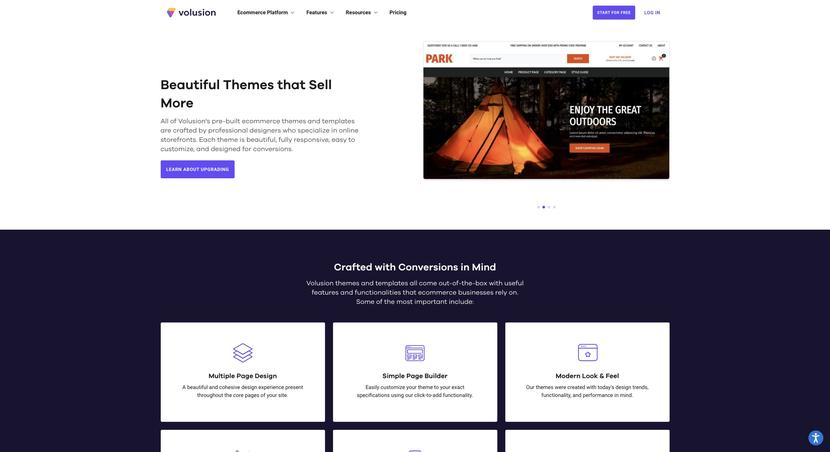 Task type: describe. For each thing, give the bounding box(es) containing it.
cohesive
[[219, 384, 240, 391]]

beautiful
[[161, 79, 220, 92]]

features
[[312, 289, 339, 296]]

start
[[598, 10, 611, 15]]

themes
[[223, 79, 274, 92]]

mind.
[[620, 392, 634, 399]]

ecommerce inside all of volusion's pre-built ecommerce themes and templates are crafted by professional designers who specialize in online storefronts. each theme is beautiful, fully responsive, easy to customize, and designed for conversions.
[[242, 118, 280, 125]]

rely
[[496, 289, 508, 296]]

core
[[233, 392, 244, 399]]

the inside volusion themes and templates all come out-of-the-box with useful features and functionalities that ecommerce businesses rely on. some of the most important include:
[[385, 299, 395, 305]]

of inside volusion themes and templates all come out-of-the-box with useful features and functionalities that ecommerce businesses rely on. some of the most important include:
[[376, 299, 383, 305]]

modern
[[556, 373, 581, 380]]

crafted
[[334, 263, 373, 273]]

in
[[656, 10, 661, 15]]

created
[[568, 384, 586, 391]]

1 vertical spatial in
[[461, 263, 470, 273]]

2 horizontal spatial your
[[440, 384, 451, 391]]

simple page builder
[[383, 373, 448, 380]]

page for multiple
[[237, 373, 253, 380]]

in inside all of volusion's pre-built ecommerce themes and templates are crafted by professional designers who specialize in online storefronts. each theme is beautiful, fully responsive, easy to customize, and designed for conversions.
[[332, 127, 337, 134]]

conversions
[[399, 263, 459, 273]]

templates inside all of volusion's pre-built ecommerce themes and templates are crafted by professional designers who specialize in online storefronts. each theme is beautiful, fully responsive, easy to customize, and designed for conversions.
[[322, 118, 355, 125]]

to-
[[427, 392, 433, 399]]

that inside volusion themes and templates all come out-of-the-box with useful features and functionalities that ecommerce businesses rely on. some of the most important include:
[[403, 289, 417, 296]]

functionality,
[[542, 392, 572, 399]]

pricing
[[390, 9, 407, 16]]

your inside a beautiful and cohesive design experience present throughout the core pages of your site.
[[267, 392, 277, 399]]

who
[[283, 127, 296, 134]]

all
[[410, 280, 418, 287]]

simple
[[383, 373, 405, 380]]

customize
[[381, 384, 405, 391]]

mind
[[472, 263, 497, 273]]

that inside beautiful themes that sell more
[[277, 79, 306, 92]]

modern look & feel
[[556, 373, 620, 380]]

some
[[356, 299, 375, 305]]

pre-
[[212, 118, 226, 125]]

ecommerce platform button
[[238, 9, 296, 17]]

experience
[[259, 384, 284, 391]]

builder
[[425, 373, 448, 380]]

themes for volusion
[[336, 280, 360, 287]]

site.
[[278, 392, 288, 399]]

and inside a beautiful and cohesive design experience present throughout the core pages of your site.
[[209, 384, 218, 391]]

our
[[527, 384, 535, 391]]

important
[[415, 299, 447, 305]]

each
[[199, 137, 216, 143]]

1 horizontal spatial your
[[407, 384, 417, 391]]

in inside our themes were created with today's design trends, functionality, and performance in mind.
[[615, 392, 619, 399]]

themes for our
[[536, 384, 554, 391]]

designed
[[211, 146, 241, 153]]

free
[[621, 10, 631, 15]]

our
[[406, 392, 413, 399]]

conversions.
[[253, 146, 293, 153]]

using
[[391, 392, 404, 399]]

crafted with conversions in mind
[[334, 263, 497, 273]]

look
[[583, 373, 598, 380]]

volusion themes and templates all come out-of-the-box with useful features and functionalities that ecommerce businesses rely on. some of the most important include:
[[307, 280, 524, 305]]

useful
[[505, 280, 524, 287]]

design
[[255, 373, 277, 380]]

storefronts.
[[161, 137, 198, 143]]

beautiful,
[[247, 137, 277, 143]]

and up specialize
[[308, 118, 321, 125]]

today's
[[598, 384, 615, 391]]

about
[[183, 167, 200, 172]]

built
[[226, 118, 240, 125]]

features
[[307, 9, 327, 16]]

for
[[612, 10, 620, 15]]

of inside all of volusion's pre-built ecommerce themes and templates are crafted by professional designers who specialize in online storefronts. each theme is beautiful, fully responsive, easy to customize, and designed for conversions.
[[170, 118, 177, 125]]

start for free
[[598, 10, 631, 15]]

features button
[[307, 9, 335, 17]]

beautiful themes that sell more
[[161, 79, 332, 110]]

all of volusion's pre-built ecommerce themes and templates are crafted by professional designers who specialize in online storefronts. each theme is beautiful, fully responsive, easy to customize, and designed for conversions.
[[161, 118, 359, 153]]

more
[[161, 97, 194, 110]]

start for free link
[[593, 6, 636, 20]]

a beautiful and cohesive design experience present throughout the core pages of your site.
[[182, 384, 303, 399]]



Task type: locate. For each thing, give the bounding box(es) containing it.
our themes were created with today's design trends, functionality, and performance in mind.
[[527, 384, 649, 399]]

1 vertical spatial ecommerce
[[418, 289, 457, 296]]

performance
[[583, 392, 614, 399]]

0 horizontal spatial your
[[267, 392, 277, 399]]

is
[[240, 137, 245, 143]]

themes up who
[[282, 118, 306, 125]]

2 vertical spatial with
[[587, 384, 597, 391]]

and down created
[[573, 392, 582, 399]]

1 horizontal spatial theme
[[418, 384, 433, 391]]

2 vertical spatial of
[[261, 392, 266, 399]]

of-
[[453, 280, 462, 287]]

with inside our themes were created with today's design trends, functionality, and performance in mind.
[[587, 384, 597, 391]]

learn about upgrading link
[[161, 161, 235, 179]]

1 horizontal spatial design
[[616, 384, 632, 391]]

0 vertical spatial that
[[277, 79, 306, 92]]

that
[[277, 79, 306, 92], [403, 289, 417, 296]]

0 horizontal spatial templates
[[322, 118, 355, 125]]

page for simple
[[407, 373, 423, 380]]

and up functionalities
[[361, 280, 374, 287]]

to inside easily customize your theme to your exact specifications using our click-to-add functionality.
[[434, 384, 439, 391]]

templates up functionalities
[[376, 280, 408, 287]]

in up easy
[[332, 127, 337, 134]]

multiple
[[209, 373, 235, 380]]

1 horizontal spatial in
[[461, 263, 470, 273]]

that down "all"
[[403, 289, 417, 296]]

online
[[339, 127, 359, 134]]

theme
[[217, 137, 238, 143], [418, 384, 433, 391]]

and right features
[[341, 289, 353, 296]]

design up pages at the bottom of page
[[242, 384, 257, 391]]

and up the throughout
[[209, 384, 218, 391]]

1 vertical spatial with
[[489, 280, 503, 287]]

ecommerce platform
[[238, 9, 288, 16]]

1 design from the left
[[242, 384, 257, 391]]

themes down crafted
[[336, 280, 360, 287]]

0 vertical spatial themes
[[282, 118, 306, 125]]

on.
[[509, 289, 519, 296]]

0 horizontal spatial theme
[[217, 137, 238, 143]]

to down online
[[349, 137, 355, 143]]

2 page from the left
[[407, 373, 423, 380]]

1 horizontal spatial that
[[403, 289, 417, 296]]

open accessibe: accessibility options, statement and help image
[[813, 433, 820, 443]]

page up a beautiful and cohesive design experience present throughout the core pages of your site.
[[237, 373, 253, 380]]

1 vertical spatial templates
[[376, 280, 408, 287]]

1 vertical spatial of
[[376, 299, 383, 305]]

theme inside all of volusion's pre-built ecommerce themes and templates are crafted by professional designers who specialize in online storefronts. each theme is beautiful, fully responsive, easy to customize, and designed for conversions.
[[217, 137, 238, 143]]

1 horizontal spatial of
[[261, 392, 266, 399]]

0 horizontal spatial page
[[237, 373, 253, 380]]

themes inside all of volusion's pre-built ecommerce themes and templates are crafted by professional designers who specialize in online storefronts. each theme is beautiful, fully responsive, easy to customize, and designed for conversions.
[[282, 118, 306, 125]]

for
[[242, 146, 252, 153]]

with inside volusion themes and templates all come out-of-the-box with useful features and functionalities that ecommerce businesses rely on. some of the most important include:
[[489, 280, 503, 287]]

volusion
[[307, 280, 334, 287]]

0 vertical spatial ecommerce
[[242, 118, 280, 125]]

to inside all of volusion's pre-built ecommerce themes and templates are crafted by professional designers who specialize in online storefronts. each theme is beautiful, fully responsive, easy to customize, and designed for conversions.
[[349, 137, 355, 143]]

2 design from the left
[[616, 384, 632, 391]]

functionality.
[[443, 392, 474, 399]]

box
[[476, 280, 488, 287]]

add
[[433, 392, 442, 399]]

2 vertical spatial in
[[615, 392, 619, 399]]

of
[[170, 118, 177, 125], [376, 299, 383, 305], [261, 392, 266, 399]]

present
[[286, 384, 303, 391]]

are
[[161, 127, 171, 134]]

ecommerce up designers
[[242, 118, 280, 125]]

1 horizontal spatial with
[[489, 280, 503, 287]]

to
[[349, 137, 355, 143], [434, 384, 439, 391]]

1 vertical spatial to
[[434, 384, 439, 391]]

customize,
[[161, 146, 195, 153]]

0 horizontal spatial that
[[277, 79, 306, 92]]

2 vertical spatial themes
[[536, 384, 554, 391]]

and inside our themes were created with today's design trends, functionality, and performance in mind.
[[573, 392, 582, 399]]

exact
[[452, 384, 465, 391]]

0 horizontal spatial ecommerce
[[242, 118, 280, 125]]

crafted
[[173, 127, 197, 134]]

in up the-
[[461, 263, 470, 273]]

templates up online
[[322, 118, 355, 125]]

page up easily customize your theme to your exact specifications using our click-to-add functionality.
[[407, 373, 423, 380]]

0 horizontal spatial to
[[349, 137, 355, 143]]

designers
[[250, 127, 281, 134]]

1 vertical spatial themes
[[336, 280, 360, 287]]

0 horizontal spatial design
[[242, 384, 257, 391]]

0 horizontal spatial of
[[170, 118, 177, 125]]

0 horizontal spatial themes
[[282, 118, 306, 125]]

your
[[407, 384, 417, 391], [440, 384, 451, 391], [267, 392, 277, 399]]

0 horizontal spatial in
[[332, 127, 337, 134]]

log in
[[645, 10, 661, 15]]

with up functionalities
[[375, 263, 396, 273]]

with up performance
[[587, 384, 597, 391]]

pricing link
[[390, 9, 407, 17]]

ecommerce
[[238, 9, 266, 16]]

design up mind.
[[616, 384, 632, 391]]

by
[[199, 127, 207, 134]]

all
[[161, 118, 169, 125]]

templates
[[322, 118, 355, 125], [376, 280, 408, 287]]

a
[[182, 384, 186, 391]]

themes inside our themes were created with today's design trends, functionality, and performance in mind.
[[536, 384, 554, 391]]

and
[[308, 118, 321, 125], [197, 146, 209, 153], [361, 280, 374, 287], [341, 289, 353, 296], [209, 384, 218, 391], [573, 392, 582, 399]]

specialize
[[298, 127, 330, 134]]

theme up to-
[[418, 384, 433, 391]]

in
[[332, 127, 337, 134], [461, 263, 470, 273], [615, 392, 619, 399]]

were
[[555, 384, 567, 391]]

out-
[[439, 280, 453, 287]]

with up the rely
[[489, 280, 503, 287]]

resources button
[[346, 9, 379, 17]]

0 vertical spatial theme
[[217, 137, 238, 143]]

professional
[[208, 127, 248, 134]]

include:
[[449, 299, 474, 305]]

2 horizontal spatial in
[[615, 392, 619, 399]]

of down functionalities
[[376, 299, 383, 305]]

1 horizontal spatial the
[[385, 299, 395, 305]]

1 horizontal spatial page
[[407, 373, 423, 380]]

0 vertical spatial templates
[[322, 118, 355, 125]]

theme inside easily customize your theme to your exact specifications using our click-to-add functionality.
[[418, 384, 433, 391]]

templates inside volusion themes and templates all come out-of-the-box with useful features and functionalities that ecommerce businesses rely on. some of the most important include:
[[376, 280, 408, 287]]

responsive,
[[294, 137, 330, 143]]

themes up the functionality,
[[536, 384, 554, 391]]

page
[[237, 373, 253, 380], [407, 373, 423, 380]]

log
[[645, 10, 654, 15]]

fully
[[279, 137, 292, 143]]

easily
[[366, 384, 380, 391]]

0 vertical spatial of
[[170, 118, 177, 125]]

sell
[[309, 79, 332, 92]]

learn
[[166, 167, 182, 172]]

0 horizontal spatial the
[[225, 392, 232, 399]]

ecommerce inside volusion themes and templates all come out-of-the-box with useful features and functionalities that ecommerce businesses rely on. some of the most important include:
[[418, 289, 457, 296]]

upgrading
[[201, 167, 229, 172]]

1 horizontal spatial templates
[[376, 280, 408, 287]]

specifications
[[357, 392, 390, 399]]

that left sell
[[277, 79, 306, 92]]

design inside a beautiful and cohesive design experience present throughout the core pages of your site.
[[242, 384, 257, 391]]

0 vertical spatial to
[[349, 137, 355, 143]]

1 vertical spatial that
[[403, 289, 417, 296]]

the inside a beautiful and cohesive design experience present throughout the core pages of your site.
[[225, 392, 232, 399]]

easily customize your theme to your exact specifications using our click-to-add functionality.
[[357, 384, 474, 399]]

ecommerce up important
[[418, 289, 457, 296]]

0 vertical spatial with
[[375, 263, 396, 273]]

2 horizontal spatial with
[[587, 384, 597, 391]]

of right pages at the bottom of page
[[261, 392, 266, 399]]

easy
[[332, 137, 347, 143]]

volusion's
[[178, 118, 210, 125]]

0 horizontal spatial with
[[375, 263, 396, 273]]

your down experience on the left bottom of the page
[[267, 392, 277, 399]]

1 horizontal spatial themes
[[336, 280, 360, 287]]

2 horizontal spatial themes
[[536, 384, 554, 391]]

1 page from the left
[[237, 373, 253, 380]]

functionalities
[[355, 289, 401, 296]]

2 horizontal spatial of
[[376, 299, 383, 305]]

the down the 'cohesive'
[[225, 392, 232, 399]]

your up our
[[407, 384, 417, 391]]

in left mind.
[[615, 392, 619, 399]]

themes inside volusion themes and templates all come out-of-the-box with useful features and functionalities that ecommerce businesses rely on. some of the most important include:
[[336, 280, 360, 287]]

1 vertical spatial theme
[[418, 384, 433, 391]]

theme down professional
[[217, 137, 238, 143]]

businesses
[[459, 289, 494, 296]]

resources
[[346, 9, 371, 16]]

the
[[385, 299, 395, 305], [225, 392, 232, 399]]

1 horizontal spatial to
[[434, 384, 439, 391]]

the-
[[462, 280, 476, 287]]

of right the all
[[170, 118, 177, 125]]

most
[[397, 299, 413, 305]]

the down functionalities
[[385, 299, 395, 305]]

pages
[[245, 392, 259, 399]]

log in link
[[641, 5, 665, 20]]

0 vertical spatial in
[[332, 127, 337, 134]]

of inside a beautiful and cohesive design experience present throughout the core pages of your site.
[[261, 392, 266, 399]]

and down each on the left of page
[[197, 146, 209, 153]]

learn about upgrading
[[166, 167, 229, 172]]

design inside our themes were created with today's design trends, functionality, and performance in mind.
[[616, 384, 632, 391]]

beautiful
[[187, 384, 208, 391]]

0 vertical spatial the
[[385, 299, 395, 305]]

ecommerce
[[242, 118, 280, 125], [418, 289, 457, 296]]

your up add
[[440, 384, 451, 391]]

to up add
[[434, 384, 439, 391]]

platform
[[267, 9, 288, 16]]

multiple page design
[[209, 373, 277, 380]]

1 vertical spatial the
[[225, 392, 232, 399]]

feel
[[606, 373, 620, 380]]

1 horizontal spatial ecommerce
[[418, 289, 457, 296]]

come
[[419, 280, 437, 287]]



Task type: vqa. For each thing, say whether or not it's contained in the screenshot.
in
yes



